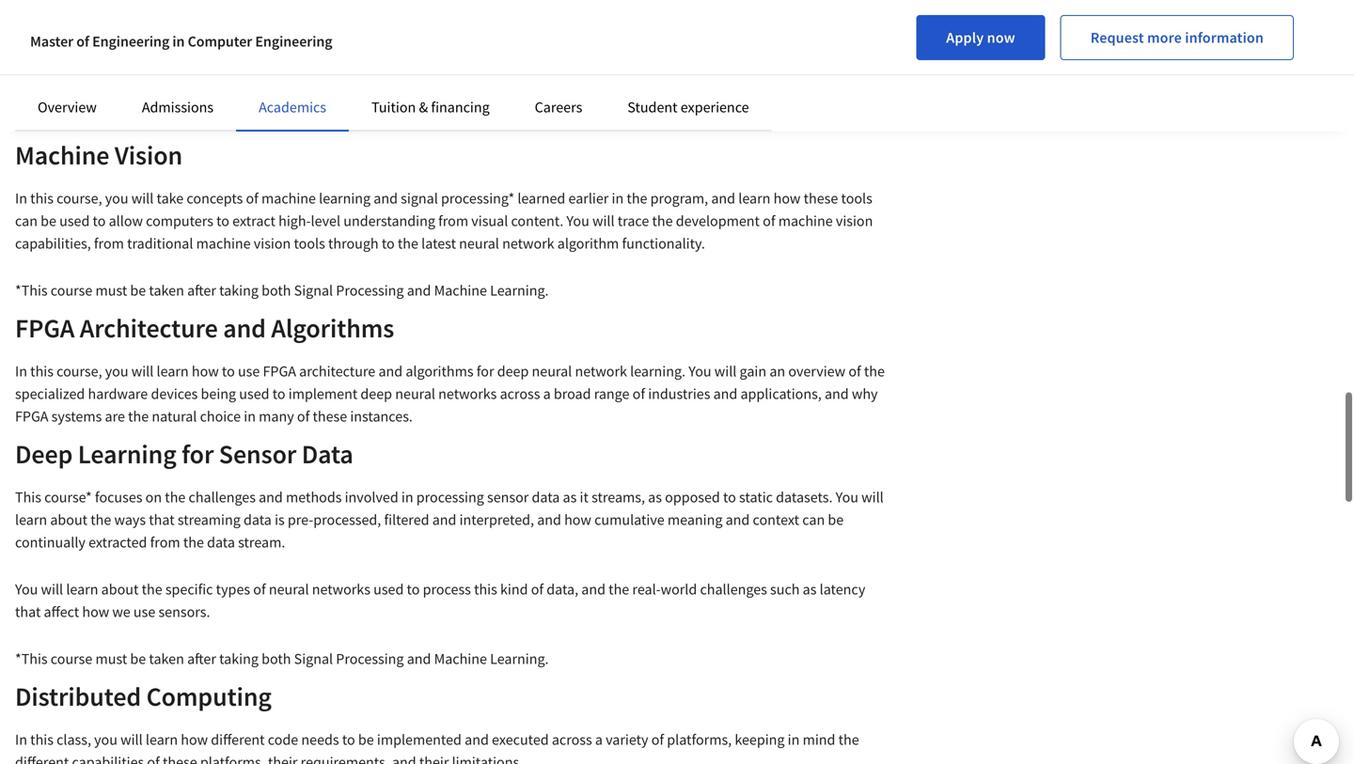 Task type: describe. For each thing, give the bounding box(es) containing it.
specialized
[[15, 385, 85, 404]]

the right it,
[[435, 16, 455, 35]]

and down you will learn about the specific types of neural networks used to process this kind of data, and the real-world challenges such as latency that affect how we use sensors. on the bottom of page
[[407, 650, 431, 669]]

from for pre-
[[150, 533, 180, 552]]

2 vertical spatial tools
[[294, 234, 325, 253]]

industries
[[648, 385, 711, 404]]

and right interpreted,
[[537, 511, 562, 530]]

academics link
[[259, 98, 326, 117]]

the up streaming
[[165, 488, 186, 507]]

tuition & financing link
[[372, 98, 490, 117]]

and up is
[[259, 488, 283, 507]]

sensor
[[219, 438, 297, 471]]

to up being
[[222, 362, 235, 381]]

the down define
[[638, 39, 659, 57]]

and right 'landscape,'
[[823, 16, 847, 35]]

the down 'landscape,'
[[793, 39, 814, 57]]

challenges inside this course* focuses on the challenges and methods involved in processing sensor data as it streams, as opposed to static datasets. you will learn about the ways that streaming data is pre-processed, filtered and interpreted, and how cumulative meaning and context can be continually extracted from the data stream.
[[189, 488, 256, 507]]

concepts
[[187, 189, 243, 208]]

2 course from the top
[[51, 281, 92, 300]]

0 horizontal spatial vision
[[254, 234, 291, 253]]

you for in this class, you will learn how different code needs to be implemented and executed across a variety of platforms, keeping in mind the different capabilities of these platforms, their requirements, and their limitations.
[[94, 731, 118, 750]]

learning
[[319, 189, 371, 208]]

why
[[852, 385, 878, 404]]

the left latest
[[398, 234, 419, 253]]

will left "take" at the left of page
[[131, 189, 154, 208]]

the up theories
[[285, 0, 306, 12]]

across inside in this course, you will learn how to use fpga architecture and algorithms for deep neural network learning. you will gain an overview of the specialized hardware devices being used to implement deep neural networks across a broad range of industries and applications, and why fpga systems are the natural choice in many of these instances.
[[500, 385, 540, 404]]

take
[[157, 189, 184, 208]]

architecture
[[80, 312, 218, 345]]

computers
[[146, 212, 214, 231]]

challenges inside building on the knowledge gained through the signal processing and machine learning courses*, here you will learn the basics of natural language processing (nlp) - the linguistic theories underpinning it, the techniques and challenges that define the nlp landscape, and both the current and developing tools used to implement it. you will also gain a deeper understanding of the principles governing the development of generative ai models.
[[558, 16, 625, 35]]

you inside in this course, you will take concepts of machine learning and signal processing* learned earlier in the program, and learn how these tools can be used to allow computers to extract high-level understanding from visual content. you will trace the development of machine vision capabilities, from traditional machine vision tools through to the latest neural network algorithm functionality.
[[567, 212, 590, 231]]

about inside this course* focuses on the challenges and methods involved in processing sensor data as it streams, as opposed to static datasets. you will learn about the ways that streaming data is pre-processed, filtered and interpreted, and how cumulative meaning and context can be continually extracted from the data stream.
[[50, 511, 88, 530]]

through inside in this course, you will take concepts of machine learning and signal processing* learned earlier in the program, and learn how these tools can be used to allow computers to extract high-level understanding from visual content. you will trace the development of machine vision capabilities, from traditional machine vision tools through to the latest neural network algorithm functionality.
[[328, 234, 379, 253]]

and up instances.
[[379, 362, 403, 381]]

it.
[[344, 39, 357, 57]]

allow
[[109, 212, 143, 231]]

tuition & financing
[[372, 98, 490, 117]]

through inside building on the knowledge gained through the signal processing and machine learning courses*, here you will learn the basics of natural language processing (nlp) - the linguistic theories underpinning it, the techniques and challenges that define the nlp landscape, and both the current and developing tools used to implement it. you will also gain a deeper understanding of the principles governing the development of generative ai models.
[[231, 0, 282, 12]]

high-
[[279, 212, 311, 231]]

to down concepts
[[217, 212, 230, 231]]

basics
[[765, 0, 804, 12]]

1 *this course must be taken after taking both signal processing and machine learning. from the top
[[15, 108, 549, 127]]

and right program,
[[712, 189, 736, 208]]

this for computers
[[30, 189, 54, 208]]

that inside this course* focuses on the challenges and methods involved in processing sensor data as it streams, as opposed to static datasets. you will learn about the ways that streaming data is pre-processed, filtered and interpreted, and how cumulative meaning and context can be continually extracted from the data stream.
[[149, 511, 175, 530]]

pre-
[[288, 511, 314, 530]]

0 horizontal spatial data
[[207, 533, 235, 552]]

current
[[39, 39, 85, 57]]

in inside in this class, you will learn how different code needs to be implemented and executed across a variety of platforms, keeping in mind the different capabilities of these platforms, their requirements, and their limitations.
[[788, 731, 800, 750]]

for inside in this course, you will learn how to use fpga architecture and algorithms for deep neural network learning. you will gain an overview of the specialized hardware devices being used to implement deep neural networks across a broad range of industries and applications, and why fpga systems are the natural choice in many of these instances.
[[477, 362, 494, 381]]

building
[[15, 0, 68, 12]]

from for high-
[[94, 234, 124, 253]]

2 horizontal spatial data
[[532, 488, 560, 507]]

and right current
[[88, 39, 112, 57]]

applications,
[[741, 385, 822, 404]]

requirements,
[[301, 754, 389, 765]]

neural inside you will learn about the specific types of neural networks used to process this kind of data, and the real-world challenges such as latency that affect how we use sensors.
[[269, 580, 309, 599]]

linguistic
[[216, 16, 273, 35]]

careers
[[535, 98, 583, 117]]

natural inside building on the knowledge gained through the signal processing and machine learning courses*, here you will learn the basics of natural language processing (nlp) - the linguistic theories underpinning it, the techniques and challenges that define the nlp landscape, and both the current and developing tools used to implement it. you will also gain a deeper understanding of the principles governing the development of generative ai models.
[[822, 0, 868, 12]]

how inside this course* focuses on the challenges and methods involved in processing sensor data as it streams, as opposed to static datasets. you will learn about the ways that streaming data is pre-processed, filtered and interpreted, and how cumulative meaning and context can be continually extracted from the data stream.
[[565, 511, 592, 530]]

1 vertical spatial different
[[15, 754, 69, 765]]

are
[[105, 407, 125, 426]]

a inside in this class, you will learn how different code needs to be implemented and executed across a variety of platforms, keeping in mind the different capabilities of these platforms, their requirements, and their limitations.
[[595, 731, 603, 750]]

1 horizontal spatial data
[[244, 511, 272, 530]]

limitations.
[[452, 754, 523, 765]]

devices
[[151, 385, 198, 404]]

3 course from the top
[[51, 650, 92, 669]]

knowledge
[[114, 0, 183, 12]]

and down static
[[726, 511, 750, 530]]

1 horizontal spatial as
[[648, 488, 662, 507]]

deeper
[[480, 39, 525, 57]]

learn inside this course* focuses on the challenges and methods involved in processing sensor data as it streams, as opposed to static datasets. you will learn about the ways that streaming data is pre-processed, filtered and interpreted, and how cumulative meaning and context can be continually extracted from the data stream.
[[15, 511, 47, 530]]

more
[[1148, 28, 1182, 47]]

0 vertical spatial from
[[439, 212, 469, 231]]

networks inside you will learn about the specific types of neural networks used to process this kind of data, and the real-world challenges such as latency that affect how we use sensors.
[[312, 580, 371, 599]]

signal up needs
[[294, 650, 333, 669]]

0 horizontal spatial learning
[[78, 438, 177, 471]]

the down language
[[15, 39, 36, 57]]

2 engineering from the left
[[255, 32, 333, 51]]

0 vertical spatial fpga
[[15, 312, 75, 345]]

2 horizontal spatial tools
[[842, 189, 873, 208]]

affect
[[44, 603, 79, 622]]

admissions link
[[142, 98, 214, 117]]

program,
[[651, 189, 709, 208]]

these inside in this course, you will take concepts of machine learning and signal processing* learned earlier in the program, and learn how these tools can be used to allow computers to extract high-level understanding from visual content. you will trace the development of machine vision capabilities, from traditional machine vision tools through to the latest neural network algorithm functionality.
[[804, 189, 839, 208]]

3 learning. from the top
[[490, 650, 549, 669]]

continually
[[15, 533, 86, 552]]

the up nlp
[[741, 0, 762, 12]]

building on the knowledge gained through the signal processing and machine learning courses*, here you will learn the basics of natural language processing (nlp) - the linguistic theories underpinning it, the techniques and challenges that define the nlp landscape, and both the current and developing tools used to implement it. you will also gain a deeper understanding of the principles governing the development of generative ai models.
[[15, 0, 880, 80]]

0 horizontal spatial machine
[[196, 234, 251, 253]]

request more information
[[1091, 28, 1264, 47]]

world
[[661, 580, 697, 599]]

sensor
[[487, 488, 529, 507]]

you inside building on the knowledge gained through the signal processing and machine learning courses*, here you will learn the basics of natural language processing (nlp) - the linguistic theories underpinning it, the techniques and challenges that define the nlp landscape, and both the current and developing tools used to implement it. you will also gain a deeper understanding of the principles governing the development of generative ai models.
[[360, 39, 383, 57]]

2 taking from the top
[[219, 281, 259, 300]]

process
[[423, 580, 471, 599]]

to left latest
[[382, 234, 395, 253]]

computer
[[188, 32, 252, 51]]

datasets.
[[776, 488, 833, 507]]

keeping
[[735, 731, 785, 750]]

3 *this course must be taken after taking both signal processing and machine learning. from the top
[[15, 650, 549, 669]]

you inside this course* focuses on the challenges and methods involved in processing sensor data as it streams, as opposed to static datasets. you will learn about the ways that streaming data is pre-processed, filtered and interpreted, and how cumulative meaning and context can be continually extracted from the data stream.
[[836, 488, 859, 507]]

we
[[112, 603, 131, 622]]

types
[[216, 580, 250, 599]]

3 taken from the top
[[149, 650, 184, 669]]

implement inside in this course, you will learn how to use fpga architecture and algorithms for deep neural network learning. you will gain an overview of the specialized hardware devices being used to implement deep neural networks across a broad range of industries and applications, and why fpga systems are the natural choice in many of these instances.
[[289, 385, 358, 404]]

the left specific
[[142, 580, 162, 599]]

it
[[580, 488, 589, 507]]

apply now
[[947, 28, 1016, 47]]

the right -
[[192, 16, 213, 35]]

request more information button
[[1061, 15, 1295, 60]]

deep learning for sensor data
[[15, 438, 354, 471]]

overview
[[789, 362, 846, 381]]

streams,
[[592, 488, 645, 507]]

here
[[623, 0, 651, 12]]

an
[[770, 362, 786, 381]]

natural inside in this course, you will learn how to use fpga architecture and algorithms for deep neural network learning. you will gain an overview of the specialized hardware devices being used to implement deep neural networks across a broad range of industries and applications, and why fpga systems are the natural choice in many of these instances.
[[152, 407, 197, 426]]

in for in this course, you will learn how to use fpga architecture and algorithms for deep neural network learning. you will gain an overview of the specialized hardware devices being used to implement deep neural networks across a broad range of industries and applications, and why fpga systems are the natural choice in many of these instances.
[[15, 362, 27, 381]]

0 horizontal spatial as
[[563, 488, 577, 507]]

1 engineering from the left
[[92, 32, 170, 51]]

will up hardware
[[131, 362, 154, 381]]

1 their from the left
[[268, 754, 298, 765]]

use inside in this course, you will learn how to use fpga architecture and algorithms for deep neural network learning. you will gain an overview of the specialized hardware devices being used to implement deep neural networks across a broad range of industries and applications, and why fpga systems are the natural choice in many of these instances.
[[238, 362, 260, 381]]

stream.
[[238, 533, 285, 552]]

is
[[275, 511, 285, 530]]

will left also
[[386, 39, 408, 57]]

mind
[[803, 731, 836, 750]]

will inside this course* focuses on the challenges and methods involved in processing sensor data as it streams, as opposed to static datasets. you will learn about the ways that streaming data is pre-processed, filtered and interpreted, and how cumulative meaning and context can be continually extracted from the data stream.
[[862, 488, 884, 507]]

network inside in this course, you will take concepts of machine learning and signal processing* learned earlier in the program, and learn how these tools can be used to allow computers to extract high-level understanding from visual content. you will trace the development of machine vision capabilities, from traditional machine vision tools through to the latest neural network algorithm functionality.
[[502, 234, 555, 253]]

capabilities,
[[15, 234, 91, 253]]

the up extracted
[[91, 511, 111, 530]]

will inside in this class, you will learn how different code needs to be implemented and executed across a variety of platforms, keeping in mind the different capabilities of these platforms, their requirements, and their limitations.
[[121, 731, 143, 750]]

will up define
[[681, 0, 703, 12]]

learning.
[[630, 362, 686, 381]]

2 vertical spatial fpga
[[15, 407, 48, 426]]

language
[[15, 16, 73, 35]]

such
[[771, 580, 800, 599]]

be up vision at the top left of the page
[[130, 108, 146, 127]]

hardware
[[88, 385, 148, 404]]

be inside in this course, you will take concepts of machine learning and signal processing* learned earlier in the program, and learn how these tools can be used to allow computers to extract high-level understanding from visual content. you will trace the development of machine vision capabilities, from traditional machine vision tools through to the latest neural network algorithm functionality.
[[41, 212, 56, 231]]

be inside in this class, you will learn how different code needs to be implemented and executed across a variety of platforms, keeping in mind the different capabilities of these platforms, their requirements, and their limitations.
[[358, 731, 374, 750]]

neural down algorithms
[[395, 385, 436, 404]]

1 taking from the top
[[219, 108, 259, 127]]

on inside building on the knowledge gained through the signal processing and machine learning courses*, here you will learn the basics of natural language processing (nlp) - the linguistic theories underpinning it, the techniques and challenges that define the nlp landscape, and both the current and developing tools used to implement it. you will also gain a deeper understanding of the principles governing the development of generative ai models.
[[71, 0, 87, 12]]

the right the are
[[128, 407, 149, 426]]

in this class, you will learn how different code needs to be implemented and executed across a variety of platforms, keeping in mind the different capabilities of these platforms, their requirements, and their limitations.
[[15, 731, 860, 765]]

course, for used
[[57, 189, 102, 208]]

being
[[201, 385, 236, 404]]

this for being
[[30, 362, 54, 381]]

the up trace on the top left
[[627, 189, 648, 208]]

signal left tuition
[[294, 108, 333, 127]]

about inside you will learn about the specific types of neural networks used to process this kind of data, and the real-world challenges such as latency that affect how we use sensors.
[[101, 580, 139, 599]]

instances.
[[350, 407, 413, 426]]

the left real-
[[609, 580, 630, 599]]

and down latest
[[407, 281, 431, 300]]

the down streaming
[[183, 533, 204, 552]]

1 vertical spatial fpga
[[263, 362, 296, 381]]

processing inside this course* focuses on the challenges and methods involved in processing sensor data as it streams, as opposed to static datasets. you will learn about the ways that streaming data is pre-processed, filtered and interpreted, and how cumulative meaning and context can be continually extracted from the data stream.
[[417, 488, 484, 507]]

and right techniques on the top
[[531, 16, 555, 35]]

sensors.
[[159, 603, 210, 622]]

to inside building on the knowledge gained through the signal processing and machine learning courses*, here you will learn the basics of natural language processing (nlp) - the linguistic theories underpinning it, the techniques and challenges that define the nlp landscape, and both the current and developing tools used to implement it. you will also gain a deeper understanding of the principles governing the development of generative ai models.
[[256, 39, 269, 57]]

-
[[184, 16, 189, 35]]

master
[[30, 32, 73, 51]]

1 vertical spatial for
[[182, 438, 214, 471]]

algorithm
[[558, 234, 619, 253]]

and right industries
[[714, 385, 738, 404]]

used inside in this course, you will take concepts of machine learning and signal processing* learned earlier in the program, and learn how these tools can be used to allow computers to extract high-level understanding from visual content. you will trace the development of machine vision capabilities, from traditional machine vision tools through to the latest neural network algorithm functionality.
[[59, 212, 90, 231]]

you for in this course, you will take concepts of machine learning and signal processing* learned earlier in the program, and learn how these tools can be used to allow computers to extract high-level understanding from visual content. you will trace the development of machine vision capabilities, from traditional machine vision tools through to the latest neural network algorithm functionality.
[[105, 189, 128, 208]]

interpreted,
[[460, 511, 534, 530]]

and down the implemented at the bottom left
[[392, 754, 416, 765]]

these inside in this course, you will learn how to use fpga architecture and algorithms for deep neural network learning. you will gain an overview of the specialized hardware devices being used to implement deep neural networks across a broad range of industries and applications, and why fpga systems are the natural choice in many of these instances.
[[313, 407, 347, 426]]

focuses
[[95, 488, 142, 507]]

that inside you will learn about the specific types of neural networks used to process this kind of data, and the real-world challenges such as latency that affect how we use sensors.
[[15, 603, 41, 622]]

apply
[[947, 28, 984, 47]]

governing
[[727, 39, 790, 57]]

models.
[[202, 61, 252, 80]]

experience
[[681, 98, 749, 117]]

0 horizontal spatial deep
[[361, 385, 392, 404]]

traditional
[[127, 234, 193, 253]]

2 after from the top
[[187, 281, 216, 300]]

the left nlp
[[700, 16, 720, 35]]

course*
[[44, 488, 92, 507]]

trace
[[618, 212, 649, 231]]

how inside in this course, you will learn how to use fpga architecture and algorithms for deep neural network learning. you will gain an overview of the specialized hardware devices being used to implement deep neural networks across a broad range of industries and applications, and why fpga systems are the natural choice in many of these instances.
[[192, 362, 219, 381]]

define
[[657, 16, 697, 35]]

machine down latest
[[434, 281, 487, 300]]

kind
[[501, 580, 528, 599]]

a inside in this course, you will learn how to use fpga architecture and algorithms for deep neural network learning. you will gain an overview of the specialized hardware devices being used to implement deep neural networks across a broad range of industries and applications, and why fpga systems are the natural choice in many of these instances.
[[543, 385, 551, 404]]

you inside you will learn about the specific types of neural networks used to process this kind of data, and the real-world challenges such as latency that affect how we use sensors.
[[15, 580, 38, 599]]

2 *this course must be taken after taking both signal processing and machine learning. from the top
[[15, 281, 549, 300]]

earlier
[[569, 189, 609, 208]]

0 vertical spatial machine
[[262, 189, 316, 208]]

courses*,
[[563, 0, 620, 12]]

this
[[15, 488, 41, 507]]

apply now button
[[917, 15, 1046, 60]]

1 vertical spatial platforms,
[[200, 754, 265, 765]]

request
[[1091, 28, 1145, 47]]

will left an
[[715, 362, 737, 381]]

course, for specialized
[[57, 362, 102, 381]]

machine down you will learn about the specific types of neural networks used to process this kind of data, and the real-world challenges such as latency that affect how we use sensors. on the bottom of page
[[434, 650, 487, 669]]

neural up broad
[[532, 362, 572, 381]]

and up being
[[223, 312, 266, 345]]

the up functionality.
[[652, 212, 673, 231]]

2 their from the left
[[419, 754, 449, 765]]



Task type: vqa. For each thing, say whether or not it's contained in the screenshot.
list at the right containing December 4, 2023
no



Task type: locate. For each thing, give the bounding box(es) containing it.
can inside in this course, you will take concepts of machine learning and signal processing* learned earlier in the program, and learn how these tools can be used to allow computers to extract high-level understanding from visual content. you will trace the development of machine vision capabilities, from traditional machine vision tools through to the latest neural network algorithm functionality.
[[15, 212, 38, 231]]

many
[[259, 407, 294, 426]]

and inside you will learn about the specific types of neural networks used to process this kind of data, and the real-world challenges such as latency that affect how we use sensors.
[[582, 580, 606, 599]]

network inside in this course, you will learn how to use fpga architecture and algorithms for deep neural network learning. you will gain an overview of the specialized hardware devices being used to implement deep neural networks across a broad range of industries and applications, and why fpga systems are the natural choice in many of these instances.
[[575, 362, 627, 381]]

1 vertical spatial development
[[676, 212, 760, 231]]

course, down 'machine vision'
[[57, 189, 102, 208]]

*this course must be taken after taking both signal processing and machine learning. up code on the bottom
[[15, 650, 549, 669]]

course, inside in this course, you will learn how to use fpga architecture and algorithms for deep neural network learning. you will gain an overview of the specialized hardware devices being used to implement deep neural networks across a broad range of industries and applications, and why fpga systems are the natural choice in many of these instances.
[[57, 362, 102, 381]]

through up linguistic
[[231, 0, 282, 12]]

0 horizontal spatial network
[[502, 234, 555, 253]]

choice
[[200, 407, 241, 426]]

this left kind
[[474, 580, 498, 599]]

2 vertical spatial *this course must be taken after taking both signal processing and machine learning.
[[15, 650, 549, 669]]

class,
[[57, 731, 91, 750]]

0 vertical spatial natural
[[822, 0, 868, 12]]

across inside in this class, you will learn how different code needs to be implemented and executed across a variety of platforms, keeping in mind the different capabilities of these platforms, their requirements, and their limitations.
[[552, 731, 592, 750]]

0 vertical spatial must
[[95, 108, 127, 127]]

be up distributed computing
[[130, 650, 146, 669]]

tools
[[188, 39, 220, 57], [842, 189, 873, 208], [294, 234, 325, 253]]

and left signal
[[374, 189, 398, 208]]

natural down devices
[[152, 407, 197, 426]]

understanding inside in this course, you will take concepts of machine learning and signal processing* learned earlier in the program, and learn how these tools can be used to allow computers to extract high-level understanding from visual content. you will trace the development of machine vision capabilities, from traditional machine vision tools through to the latest neural network algorithm functionality.
[[344, 212, 436, 231]]

0 vertical spatial about
[[50, 511, 88, 530]]

processing inside building on the knowledge gained through the signal processing and machine learning courses*, here you will learn the basics of natural language processing (nlp) - the linguistic theories underpinning it, the techniques and challenges that define the nlp landscape, and both the current and developing tools used to implement it. you will also gain a deeper understanding of the principles governing the development of generative ai models.
[[76, 16, 144, 35]]

1 horizontal spatial that
[[149, 511, 175, 530]]

1 vertical spatial these
[[313, 407, 347, 426]]

on inside this course* focuses on the challenges and methods involved in processing sensor data as it streams, as opposed to static datasets. you will learn about the ways that streaming data is pre-processed, filtered and interpreted, and how cumulative meaning and context can be continually extracted from the data stream.
[[145, 488, 162, 507]]

ai
[[187, 61, 199, 80]]

as left it
[[563, 488, 577, 507]]

engineering up generative
[[92, 32, 170, 51]]

1 horizontal spatial for
[[477, 362, 494, 381]]

nlp
[[723, 16, 749, 35]]

to left allow
[[93, 212, 106, 231]]

0 horizontal spatial can
[[15, 212, 38, 231]]

processing up the underpinning at the left of page
[[351, 0, 419, 12]]

development inside building on the knowledge gained through the signal processing and machine learning courses*, here you will learn the basics of natural language processing (nlp) - the linguistic theories underpinning it, the techniques and challenges that define the nlp landscape, and both the current and developing tools used to implement it. you will also gain a deeper understanding of the principles governing the development of generative ai models.
[[15, 61, 99, 80]]

understanding down signal
[[344, 212, 436, 231]]

1 vertical spatial through
[[328, 234, 379, 253]]

learn up nlp
[[706, 0, 738, 12]]

2 vertical spatial course
[[51, 650, 92, 669]]

used inside you will learn about the specific types of neural networks used to process this kind of data, and the real-world challenges such as latency that affect how we use sensors.
[[374, 580, 404, 599]]

learn inside in this class, you will learn how different code needs to be implemented and executed across a variety of platforms, keeping in mind the different capabilities of these platforms, their requirements, and their limitations.
[[146, 731, 178, 750]]

1 horizontal spatial on
[[145, 488, 162, 507]]

development
[[15, 61, 99, 80], [676, 212, 760, 231]]

0 vertical spatial vision
[[836, 212, 873, 231]]

0 vertical spatial taking
[[219, 108, 259, 127]]

to left static
[[723, 488, 737, 507]]

in for in this class, you will learn how different code needs to be implemented and executed across a variety of platforms, keeping in mind the different capabilities of these platforms, their requirements, and their limitations.
[[15, 731, 27, 750]]

to down linguistic
[[256, 39, 269, 57]]

of
[[807, 0, 819, 12], [76, 32, 89, 51], [623, 39, 635, 57], [102, 61, 115, 80], [246, 189, 259, 208], [763, 212, 776, 231], [849, 362, 862, 381], [633, 385, 645, 404], [297, 407, 310, 426], [253, 580, 266, 599], [531, 580, 544, 599], [652, 731, 664, 750], [147, 754, 160, 765]]

to inside this course* focuses on the challenges and methods involved in processing sensor data as it streams, as opposed to static datasets. you will learn about the ways that streaming data is pre-processed, filtered and interpreted, and how cumulative meaning and context can be continually extracted from the data stream.
[[723, 488, 737, 507]]

must up architecture
[[95, 281, 127, 300]]

machine inside building on the knowledge gained through the signal processing and machine learning courses*, here you will learn the basics of natural language processing (nlp) - the linguistic theories underpinning it, the techniques and challenges that define the nlp landscape, and both the current and developing tools used to implement it. you will also gain a deeper understanding of the principles governing the development of generative ai models.
[[449, 0, 502, 12]]

0 horizontal spatial their
[[268, 754, 298, 765]]

learning. right "financing" in the top left of the page
[[490, 108, 549, 127]]

neural down visual
[[459, 234, 499, 253]]

real-
[[633, 580, 661, 599]]

1 vertical spatial course,
[[57, 362, 102, 381]]

development inside in this course, you will take concepts of machine learning and signal processing* learned earlier in the program, and learn how these tools can be used to allow computers to extract high-level understanding from visual content. you will trace the development of machine vision capabilities, from traditional machine vision tools through to the latest neural network algorithm functionality.
[[676, 212, 760, 231]]

will inside you will learn about the specific types of neural networks used to process this kind of data, and the real-world challenges such as latency that affect how we use sensors.
[[41, 580, 63, 599]]

0 vertical spatial can
[[15, 212, 38, 231]]

challenges inside you will learn about the specific types of neural networks used to process this kind of data, and the real-world challenges such as latency that affect how we use sensors.
[[700, 580, 768, 599]]

course,
[[57, 189, 102, 208], [57, 362, 102, 381]]

taking up fpga architecture and algorithms
[[219, 281, 259, 300]]

you down continually
[[15, 580, 38, 599]]

1 vertical spatial tools
[[842, 189, 873, 208]]

0 vertical spatial after
[[187, 108, 216, 127]]

2 horizontal spatial a
[[595, 731, 603, 750]]

how inside in this course, you will take concepts of machine learning and signal processing* learned earlier in the program, and learn how these tools can be used to allow computers to extract high-level understanding from visual content. you will trace the development of machine vision capabilities, from traditional machine vision tools through to the latest neural network algorithm functionality.
[[774, 189, 801, 208]]

you inside in this class, you will learn how different code needs to be implemented and executed across a variety of platforms, keeping in mind the different capabilities of these platforms, their requirements, and their limitations.
[[94, 731, 118, 750]]

vision
[[115, 139, 183, 172]]

2 in from the top
[[15, 362, 27, 381]]

distributed
[[15, 681, 141, 714]]

0 vertical spatial for
[[477, 362, 494, 381]]

in up specialized
[[15, 362, 27, 381]]

0 vertical spatial that
[[628, 16, 654, 35]]

1 course, from the top
[[57, 189, 102, 208]]

3 after from the top
[[187, 650, 216, 669]]

0 horizontal spatial development
[[15, 61, 99, 80]]

and left why
[[825, 385, 849, 404]]

use up many
[[238, 362, 260, 381]]

1 in from the top
[[15, 189, 27, 208]]

through down level
[[328, 234, 379, 253]]

from up latest
[[439, 212, 469, 231]]

0 vertical spatial learning
[[505, 0, 560, 12]]

1 horizontal spatial different
[[211, 731, 265, 750]]

used inside in this course, you will learn how to use fpga architecture and algorithms for deep neural network learning. you will gain an overview of the specialized hardware devices being used to implement deep neural networks across a broad range of industries and applications, and why fpga systems are the natural choice in many of these instances.
[[239, 385, 270, 404]]

0 vertical spatial challenges
[[558, 16, 625, 35]]

be inside this course* focuses on the challenges and methods involved in processing sensor data as it streams, as opposed to static datasets. you will learn about the ways that streaming data is pre-processed, filtered and interpreted, and how cumulative meaning and context can be continually extracted from the data stream.
[[828, 511, 844, 530]]

a
[[470, 39, 477, 57], [543, 385, 551, 404], [595, 731, 603, 750]]

0 vertical spatial use
[[238, 362, 260, 381]]

in inside in this course, you will learn how to use fpga architecture and algorithms for deep neural network learning. you will gain an overview of the specialized hardware devices being used to implement deep neural networks across a broad range of industries and applications, and why fpga systems are the natural choice in many of these instances.
[[244, 407, 256, 426]]

you up industries
[[689, 362, 712, 381]]

1 vertical spatial that
[[149, 511, 175, 530]]

learn inside in this course, you will take concepts of machine learning and signal processing* learned earlier in the program, and learn how these tools can be used to allow computers to extract high-level understanding from visual content. you will trace the development of machine vision capabilities, from traditional machine vision tools through to the latest neural network algorithm functionality.
[[739, 189, 771, 208]]

how
[[774, 189, 801, 208], [192, 362, 219, 381], [565, 511, 592, 530], [82, 603, 109, 622], [181, 731, 208, 750]]

*this course must be taken after taking both signal processing and machine learning.
[[15, 108, 549, 127], [15, 281, 549, 300], [15, 650, 549, 669]]

extract
[[233, 212, 276, 231]]

in inside in this class, you will learn how different code needs to be implemented and executed across a variety of platforms, keeping in mind the different capabilities of these platforms, their requirements, and their limitations.
[[15, 731, 27, 750]]

0 vertical spatial platforms,
[[667, 731, 732, 750]]

1 *this from the top
[[15, 108, 48, 127]]

you up capabilities
[[94, 731, 118, 750]]

2 taken from the top
[[149, 281, 184, 300]]

student experience link
[[628, 98, 749, 117]]

1 learning. from the top
[[490, 108, 549, 127]]

2 course, from the top
[[57, 362, 102, 381]]

you inside in this course, you will learn how to use fpga architecture and algorithms for deep neural network learning. you will gain an overview of the specialized hardware devices being used to implement deep neural networks across a broad range of industries and applications, and why fpga systems are the natural choice in many of these instances.
[[689, 362, 712, 381]]

2 horizontal spatial challenges
[[700, 580, 768, 599]]

challenges down courses*,
[[558, 16, 625, 35]]

*this down current
[[15, 108, 48, 127]]

this up specialized
[[30, 362, 54, 381]]

1 horizontal spatial development
[[676, 212, 760, 231]]

network
[[502, 234, 555, 253], [575, 362, 627, 381]]

and left "financing" in the top left of the page
[[407, 108, 431, 127]]

development down current
[[15, 61, 99, 80]]

you
[[360, 39, 383, 57], [567, 212, 590, 231], [689, 362, 712, 381], [836, 488, 859, 507], [15, 580, 38, 599]]

1 vertical spatial *this
[[15, 281, 48, 300]]

now
[[988, 28, 1016, 47]]

0 vertical spatial gain
[[440, 39, 467, 57]]

machine right &
[[434, 108, 487, 127]]

learn inside building on the knowledge gained through the signal processing and machine learning courses*, here you will learn the basics of natural language processing (nlp) - the linguistic theories underpinning it, the techniques and challenges that define the nlp landscape, and both the current and developing tools used to implement it. you will also gain a deeper understanding of the principles governing the development of generative ai models.
[[706, 0, 738, 12]]

needs
[[301, 731, 339, 750]]

be up architecture
[[130, 281, 146, 300]]

1 horizontal spatial networks
[[439, 385, 497, 404]]

1 vertical spatial networks
[[312, 580, 371, 599]]

processing up "algorithms"
[[336, 281, 404, 300]]

course, up specialized
[[57, 362, 102, 381]]

that down here
[[628, 16, 654, 35]]

2 horizontal spatial from
[[439, 212, 469, 231]]

0 vertical spatial development
[[15, 61, 99, 80]]

1 vertical spatial natural
[[152, 407, 197, 426]]

2 *this from the top
[[15, 281, 48, 300]]

engineering left 'it.'
[[255, 32, 333, 51]]

3 must from the top
[[95, 650, 127, 669]]

1 vertical spatial machine
[[779, 212, 833, 231]]

0 vertical spatial across
[[500, 385, 540, 404]]

0 horizontal spatial understanding
[[344, 212, 436, 231]]

to up many
[[273, 385, 286, 404]]

networks down the processed,
[[312, 580, 371, 599]]

tools inside building on the knowledge gained through the signal processing and machine learning courses*, here you will learn the basics of natural language processing (nlp) - the linguistic theories underpinning it, the techniques and challenges that define the nlp landscape, and both the current and developing tools used to implement it. you will also gain a deeper understanding of the principles governing the development of generative ai models.
[[188, 39, 220, 57]]

learned
[[518, 189, 566, 208]]

taken
[[149, 108, 184, 127], [149, 281, 184, 300], [149, 650, 184, 669]]

1 vertical spatial can
[[803, 511, 825, 530]]

gain inside in this course, you will learn how to use fpga architecture and algorithms for deep neural network learning. you will gain an overview of the specialized hardware devices being used to implement deep neural networks across a broad range of industries and applications, and why fpga systems are the natural choice in many of these instances.
[[740, 362, 767, 381]]

as inside you will learn about the specific types of neural networks used to process this kind of data, and the real-world challenges such as latency that affect how we use sensors.
[[803, 580, 817, 599]]

different down class, at the left of the page
[[15, 754, 69, 765]]

after
[[187, 108, 216, 127], [187, 281, 216, 300], [187, 650, 216, 669]]

financing
[[431, 98, 490, 117]]

this inside you will learn about the specific types of neural networks used to process this kind of data, and the real-world challenges such as latency that affect how we use sensors.
[[474, 580, 498, 599]]

use inside you will learn about the specific types of neural networks used to process this kind of data, and the real-world challenges such as latency that affect how we use sensors.
[[134, 603, 156, 622]]

be
[[130, 108, 146, 127], [41, 212, 56, 231], [130, 281, 146, 300], [828, 511, 844, 530], [130, 650, 146, 669], [358, 731, 374, 750]]

you inside building on the knowledge gained through the signal processing and machine learning courses*, here you will learn the basics of natural language processing (nlp) - the linguistic theories underpinning it, the techniques and challenges that define the nlp landscape, and both the current and developing tools used to implement it. you will also gain a deeper understanding of the principles governing the development of generative ai models.
[[654, 0, 678, 12]]

learn inside you will learn about the specific types of neural networks used to process this kind of data, and the real-world challenges such as latency that affect how we use sensors.
[[66, 580, 98, 599]]

specific
[[165, 580, 213, 599]]

after up fpga architecture and algorithms
[[187, 281, 216, 300]]

in inside this course* focuses on the challenges and methods involved in processing sensor data as it streams, as opposed to static datasets. you will learn about the ways that streaming data is pre-processed, filtered and interpreted, and how cumulative meaning and context can be continually extracted from the data stream.
[[402, 488, 414, 507]]

learn inside in this course, you will learn how to use fpga architecture and algorithms for deep neural network learning. you will gain an overview of the specialized hardware devices being used to implement deep neural networks across a broad range of industries and applications, and why fpga systems are the natural choice in many of these instances.
[[157, 362, 189, 381]]

from
[[439, 212, 469, 231], [94, 234, 124, 253], [150, 533, 180, 552]]

to inside in this class, you will learn how different code needs to be implemented and executed across a variety of platforms, keeping in mind the different capabilities of these platforms, their requirements, and their limitations.
[[342, 731, 355, 750]]

course up 'machine vision'
[[51, 108, 92, 127]]

across
[[500, 385, 540, 404], [552, 731, 592, 750]]

0 horizontal spatial platforms,
[[200, 754, 265, 765]]

gain inside building on the knowledge gained through the signal processing and machine learning courses*, here you will learn the basics of natural language processing (nlp) - the linguistic theories underpinning it, the techniques and challenges that define the nlp landscape, and both the current and developing tools used to implement it. you will also gain a deeper understanding of the principles governing the development of generative ai models.
[[440, 39, 467, 57]]

academics
[[259, 98, 326, 117]]

1 horizontal spatial challenges
[[558, 16, 625, 35]]

challenges up streaming
[[189, 488, 256, 507]]

across left broad
[[500, 385, 540, 404]]

algorithms
[[271, 312, 394, 345]]

deep up instances.
[[361, 385, 392, 404]]

to inside you will learn about the specific types of neural networks used to process this kind of data, and the real-world challenges such as latency that affect how we use sensors.
[[407, 580, 420, 599]]

0 vertical spatial tools
[[188, 39, 220, 57]]

engineering
[[92, 32, 170, 51], [255, 32, 333, 51]]

the up why
[[865, 362, 885, 381]]

3 in from the top
[[15, 731, 27, 750]]

0 horizontal spatial these
[[163, 754, 197, 765]]

processing inside building on the knowledge gained through the signal processing and machine learning courses*, here you will learn the basics of natural language processing (nlp) - the linguistic theories underpinning it, the techniques and challenges that define the nlp landscape, and both the current and developing tools used to implement it. you will also gain a deeper understanding of the principles governing the development of generative ai models.
[[351, 0, 419, 12]]

neural down stream.
[[269, 580, 309, 599]]

2 vertical spatial learning.
[[490, 650, 549, 669]]

1 vertical spatial taken
[[149, 281, 184, 300]]

challenges left such
[[700, 580, 768, 599]]

underpinning
[[330, 16, 416, 35]]

architecture
[[299, 362, 376, 381]]

0 vertical spatial different
[[211, 731, 265, 750]]

computing
[[146, 681, 272, 714]]

used left process
[[374, 580, 404, 599]]

principles
[[662, 39, 724, 57]]

fpga architecture and algorithms
[[15, 312, 394, 345]]

machine down "overview" link
[[15, 139, 109, 172]]

implement
[[272, 39, 341, 57], [289, 385, 358, 404]]

networks inside in this course, you will learn how to use fpga architecture and algorithms for deep neural network learning. you will gain an overview of the specialized hardware devices being used to implement deep neural networks across a broad range of industries and applications, and why fpga systems are the natural choice in many of these instances.
[[439, 385, 497, 404]]

challenges
[[558, 16, 625, 35], [189, 488, 256, 507], [700, 580, 768, 599]]

must up 'machine vision'
[[95, 108, 127, 127]]

1 vertical spatial implement
[[289, 385, 358, 404]]

signal up "algorithms"
[[294, 281, 333, 300]]

1 vertical spatial deep
[[361, 385, 392, 404]]

vision
[[836, 212, 873, 231], [254, 234, 291, 253]]

and right filtered
[[433, 511, 457, 530]]

0 vertical spatial implement
[[272, 39, 341, 57]]

understanding
[[528, 39, 620, 57], [344, 212, 436, 231]]

in inside in this course, you will take concepts of machine learning and signal processing* learned earlier in the program, and learn how these tools can be used to allow computers to extract high-level understanding from visual content. you will trace the development of machine vision capabilities, from traditional machine vision tools through to the latest neural network algorithm functionality.
[[612, 189, 624, 208]]

student
[[628, 98, 678, 117]]

0 horizontal spatial processing
[[76, 16, 144, 35]]

this
[[30, 189, 54, 208], [30, 362, 54, 381], [474, 580, 498, 599], [30, 731, 54, 750]]

1 vertical spatial use
[[134, 603, 156, 622]]

learning inside building on the knowledge gained through the signal processing and machine learning courses*, here you will learn the basics of natural language processing (nlp) - the linguistic theories underpinning it, the techniques and challenges that define the nlp landscape, and both the current and developing tools used to implement it. you will also gain a deeper understanding of the principles governing the development of generative ai models.
[[505, 0, 560, 12]]

filtered
[[384, 511, 430, 530]]

1 horizontal spatial processing
[[417, 488, 484, 507]]

careers link
[[535, 98, 583, 117]]

can inside this course* focuses on the challenges and methods involved in processing sensor data as it streams, as opposed to static datasets. you will learn about the ways that streaming data is pre-processed, filtered and interpreted, and how cumulative meaning and context can be continually extracted from the data stream.
[[803, 511, 825, 530]]

taking up computing
[[219, 650, 259, 669]]

0 vertical spatial processing
[[76, 16, 144, 35]]

fpga up many
[[263, 362, 296, 381]]

processing down knowledge
[[76, 16, 144, 35]]

the inside in this class, you will learn how different code needs to be implemented and executed across a variety of platforms, keeping in mind the different capabilities of these platforms, their requirements, and their limitations.
[[839, 731, 860, 750]]

0 horizontal spatial on
[[71, 0, 87, 12]]

*this course must be taken after taking both signal processing and machine learning. down models.
[[15, 108, 549, 127]]

a inside building on the knowledge gained through the signal processing and machine learning courses*, here you will learn the basics of natural language processing (nlp) - the linguistic theories underpinning it, the techniques and challenges that define the nlp landscape, and both the current and developing tools used to implement it. you will also gain a deeper understanding of the principles governing the development of generative ai models.
[[470, 39, 477, 57]]

1 horizontal spatial engineering
[[255, 32, 333, 51]]

their
[[268, 754, 298, 765], [419, 754, 449, 765]]

meaning
[[668, 511, 723, 530]]

1 horizontal spatial platforms,
[[667, 731, 732, 750]]

2 horizontal spatial that
[[628, 16, 654, 35]]

0 vertical spatial a
[[470, 39, 477, 57]]

data left is
[[244, 511, 272, 530]]

1 vertical spatial network
[[575, 362, 627, 381]]

1 horizontal spatial learning
[[505, 0, 560, 12]]

*this
[[15, 108, 48, 127], [15, 281, 48, 300], [15, 650, 48, 669]]

methods
[[286, 488, 342, 507]]

used inside building on the knowledge gained through the signal processing and machine learning courses*, here you will learn the basics of natural language processing (nlp) - the linguistic theories underpinning it, the techniques and challenges that define the nlp landscape, and both the current and developing tools used to implement it. you will also gain a deeper understanding of the principles governing the development of generative ai models.
[[223, 39, 253, 57]]

opposed
[[665, 488, 720, 507]]

techniques
[[458, 16, 528, 35]]

0 horizontal spatial gain
[[440, 39, 467, 57]]

1 vertical spatial learning
[[78, 438, 177, 471]]

processing left &
[[336, 108, 404, 127]]

1 horizontal spatial tools
[[294, 234, 325, 253]]

signal
[[309, 0, 348, 12], [294, 108, 333, 127], [294, 281, 333, 300], [294, 650, 333, 669]]

that inside building on the knowledge gained through the signal processing and machine learning courses*, here you will learn the basics of natural language processing (nlp) - the linguistic theories underpinning it, the techniques and challenges that define the nlp landscape, and both the current and developing tools used to implement it. you will also gain a deeper understanding of the principles governing the development of generative ai models.
[[628, 16, 654, 35]]

0 vertical spatial course
[[51, 108, 92, 127]]

this course* focuses on the challenges and methods involved in processing sensor data as it streams, as opposed to static datasets. you will learn about the ways that streaming data is pre-processed, filtered and interpreted, and how cumulative meaning and context can be continually extracted from the data stream.
[[15, 488, 884, 552]]

from inside this course* focuses on the challenges and methods involved in processing sensor data as it streams, as opposed to static datasets. you will learn about the ways that streaming data is pre-processed, filtered and interpreted, and how cumulative meaning and context can be continually extracted from the data stream.
[[150, 533, 180, 552]]

processing down you will learn about the specific types of neural networks used to process this kind of data, and the real-world challenges such as latency that affect how we use sensors. on the bottom of page
[[336, 650, 404, 669]]

1 after from the top
[[187, 108, 216, 127]]

implement inside building on the knowledge gained through the signal processing and machine learning courses*, here you will learn the basics of natural language processing (nlp) - the linguistic theories underpinning it, the techniques and challenges that define the nlp landscape, and both the current and developing tools used to implement it. you will also gain a deeper understanding of the principles governing the development of generative ai models.
[[272, 39, 341, 57]]

both inside building on the knowledge gained through the signal processing and machine learning courses*, here you will learn the basics of natural language processing (nlp) - the linguistic theories underpinning it, the techniques and challenges that define the nlp landscape, and both the current and developing tools used to implement it. you will also gain a deeper understanding of the principles governing the development of generative ai models.
[[850, 16, 880, 35]]

this for platforms,
[[30, 731, 54, 750]]

1 course from the top
[[51, 108, 92, 127]]

signal
[[401, 189, 438, 208]]

2 must from the top
[[95, 281, 127, 300]]

neural inside in this course, you will take concepts of machine learning and signal processing* learned earlier in the program, and learn how these tools can be used to allow computers to extract high-level understanding from visual content. you will trace the development of machine vision capabilities, from traditional machine vision tools through to the latest neural network algorithm functionality.
[[459, 234, 499, 253]]

how inside you will learn about the specific types of neural networks used to process this kind of data, and the real-world challenges such as latency that affect how we use sensors.
[[82, 603, 109, 622]]

be down datasets. at bottom
[[828, 511, 844, 530]]

0 horizontal spatial natural
[[152, 407, 197, 426]]

2 vertical spatial that
[[15, 603, 41, 622]]

learn up affect
[[66, 580, 98, 599]]

tuition
[[372, 98, 416, 117]]

you up allow
[[105, 189, 128, 208]]

implement down theories
[[272, 39, 341, 57]]

this inside in this class, you will learn how different code needs to be implemented and executed across a variety of platforms, keeping in mind the different capabilities of these platforms, their requirements, and their limitations.
[[30, 731, 54, 750]]

these inside in this class, you will learn how different code needs to be implemented and executed across a variety of platforms, keeping in mind the different capabilities of these platforms, their requirements, and their limitations.
[[163, 754, 197, 765]]

both
[[850, 16, 880, 35], [262, 108, 291, 127], [262, 281, 291, 300], [262, 650, 291, 669]]

also
[[411, 39, 437, 57]]

to left process
[[407, 580, 420, 599]]

2 learning. from the top
[[490, 281, 549, 300]]

1 vertical spatial gain
[[740, 362, 767, 381]]

to
[[256, 39, 269, 57], [93, 212, 106, 231], [217, 212, 230, 231], [382, 234, 395, 253], [222, 362, 235, 381], [273, 385, 286, 404], [723, 488, 737, 507], [407, 580, 420, 599], [342, 731, 355, 750]]

1 horizontal spatial can
[[803, 511, 825, 530]]

1 horizontal spatial these
[[313, 407, 347, 426]]

ways
[[114, 511, 146, 530]]

through
[[231, 0, 282, 12], [328, 234, 379, 253]]

taking down models.
[[219, 108, 259, 127]]

visual
[[472, 212, 508, 231]]

this inside in this course, you will take concepts of machine learning and signal processing* learned earlier in the program, and learn how these tools can be used to allow computers to extract high-level understanding from visual content. you will trace the development of machine vision capabilities, from traditional machine vision tools through to the latest neural network algorithm functionality.
[[30, 189, 54, 208]]

0 vertical spatial networks
[[439, 385, 497, 404]]

0 horizontal spatial engineering
[[92, 32, 170, 51]]

in inside in this course, you will learn how to use fpga architecture and algorithms for deep neural network learning. you will gain an overview of the specialized hardware devices being used to implement deep neural networks across a broad range of industries and applications, and why fpga systems are the natural choice in many of these instances.
[[15, 362, 27, 381]]

1 vertical spatial processing
[[417, 488, 484, 507]]

&
[[419, 98, 428, 117]]

1 horizontal spatial deep
[[497, 362, 529, 381]]

different left code on the bottom
[[211, 731, 265, 750]]

data down streaming
[[207, 533, 235, 552]]

can down datasets. at bottom
[[803, 511, 825, 530]]

0 vertical spatial understanding
[[528, 39, 620, 57]]

you up define
[[654, 0, 678, 12]]

1 must from the top
[[95, 108, 127, 127]]

overview
[[38, 98, 97, 117]]

and up it,
[[422, 0, 446, 12]]

0 horizontal spatial across
[[500, 385, 540, 404]]

functionality.
[[622, 234, 706, 253]]

0 vertical spatial data
[[532, 488, 560, 507]]

distributed computing
[[15, 681, 272, 714]]

learning.
[[490, 108, 549, 127], [490, 281, 549, 300], [490, 650, 549, 669]]

and up the 'limitations.'
[[465, 731, 489, 750]]

1 vertical spatial understanding
[[344, 212, 436, 231]]

development down program,
[[676, 212, 760, 231]]

the
[[90, 0, 111, 12], [285, 0, 306, 12], [741, 0, 762, 12], [192, 16, 213, 35], [435, 16, 455, 35], [700, 16, 720, 35], [15, 39, 36, 57], [638, 39, 659, 57], [793, 39, 814, 57], [627, 189, 648, 208], [652, 212, 673, 231], [398, 234, 419, 253], [865, 362, 885, 381], [128, 407, 149, 426], [165, 488, 186, 507], [91, 511, 111, 530], [183, 533, 204, 552], [142, 580, 162, 599], [609, 580, 630, 599], [839, 731, 860, 750]]

how inside in this class, you will learn how different code needs to be implemented and executed across a variety of platforms, keeping in mind the different capabilities of these platforms, their requirements, and their limitations.
[[181, 731, 208, 750]]

will
[[681, 0, 703, 12], [386, 39, 408, 57], [131, 189, 154, 208], [593, 212, 615, 231], [131, 362, 154, 381], [715, 362, 737, 381], [862, 488, 884, 507], [41, 580, 63, 599], [121, 731, 143, 750]]

capabilities
[[72, 754, 144, 765]]

gain right also
[[440, 39, 467, 57]]

a left the deeper at left top
[[470, 39, 477, 57]]

in for in this course, you will take concepts of machine learning and signal processing* learned earlier in the program, and learn how these tools can be used to allow computers to extract high-level understanding from visual content. you will trace the development of machine vision capabilities, from traditional machine vision tools through to the latest neural network algorithm functionality.
[[15, 189, 27, 208]]

you inside in this course, you will take concepts of machine learning and signal processing* learned earlier in the program, and learn how these tools can be used to allow computers to extract high-level understanding from visual content. you will trace the development of machine vision capabilities, from traditional machine vision tools through to the latest neural network algorithm functionality.
[[105, 189, 128, 208]]

0 vertical spatial course,
[[57, 189, 102, 208]]

1 horizontal spatial gain
[[740, 362, 767, 381]]

code
[[268, 731, 298, 750]]

*this course must be taken after taking both signal processing and machine learning. up "algorithms"
[[15, 281, 549, 300]]

3 taking from the top
[[219, 650, 259, 669]]

be up capabilities,
[[41, 212, 56, 231]]

overview link
[[38, 98, 97, 117]]

you inside in this course, you will learn how to use fpga architecture and algorithms for deep neural network learning. you will gain an overview of the specialized hardware devices being used to implement deep neural networks across a broad range of industries and applications, and why fpga systems are the natural choice in many of these instances.
[[105, 362, 128, 381]]

2 vertical spatial taking
[[219, 650, 259, 669]]

understanding inside building on the knowledge gained through the signal processing and machine learning courses*, here you will learn the basics of natural language processing (nlp) - the linguistic theories underpinning it, the techniques and challenges that define the nlp landscape, and both the current and developing tools used to implement it. you will also gain a deeper understanding of the principles governing the development of generative ai models.
[[528, 39, 620, 57]]

from down allow
[[94, 234, 124, 253]]

1 vertical spatial about
[[101, 580, 139, 599]]

range
[[594, 385, 630, 404]]

signal inside building on the knowledge gained through the signal processing and machine learning courses*, here you will learn the basics of natural language processing (nlp) - the linguistic theories underpinning it, the techniques and challenges that define the nlp landscape, and both the current and developing tools used to implement it. you will also gain a deeper understanding of the principles governing the development of generative ai models.
[[309, 0, 348, 12]]

0 vertical spatial *this course must be taken after taking both signal processing and machine learning.
[[15, 108, 549, 127]]

a left broad
[[543, 385, 551, 404]]

course, inside in this course, you will take concepts of machine learning and signal processing* learned earlier in the program, and learn how these tools can be used to allow computers to extract high-level understanding from visual content. you will trace the development of machine vision capabilities, from traditional machine vision tools through to the latest neural network algorithm functionality.
[[57, 189, 102, 208]]

the left knowledge
[[90, 0, 111, 12]]

1 taken from the top
[[149, 108, 184, 127]]

systems
[[51, 407, 102, 426]]

fpga
[[15, 312, 75, 345], [263, 362, 296, 381], [15, 407, 48, 426]]

context
[[753, 511, 800, 530]]

1 vertical spatial course
[[51, 281, 92, 300]]

1 horizontal spatial understanding
[[528, 39, 620, 57]]

used down linguistic
[[223, 39, 253, 57]]

0 horizontal spatial a
[[470, 39, 477, 57]]

will down earlier
[[593, 212, 615, 231]]

1 horizontal spatial use
[[238, 362, 260, 381]]

cumulative
[[595, 511, 665, 530]]

1 horizontal spatial vision
[[836, 212, 873, 231]]

this inside in this course, you will learn how to use fpga architecture and algorithms for deep neural network learning. you will gain an overview of the specialized hardware devices being used to implement deep neural networks across a broad range of industries and applications, and why fpga systems are the natural choice in many of these instances.
[[30, 362, 54, 381]]

as
[[563, 488, 577, 507], [648, 488, 662, 507], [803, 580, 817, 599]]

in inside in this course, you will take concepts of machine learning and signal processing* learned earlier in the program, and learn how these tools can be used to allow computers to extract high-level understanding from visual content. you will trace the development of machine vision capabilities, from traditional machine vision tools through to the latest neural network algorithm functionality.
[[15, 189, 27, 208]]

3 *this from the top
[[15, 650, 48, 669]]

2 vertical spatial data
[[207, 533, 235, 552]]

you up algorithm at the left
[[567, 212, 590, 231]]

you for in this course, you will learn how to use fpga architecture and algorithms for deep neural network learning. you will gain an overview of the specialized hardware devices being used to implement deep neural networks across a broad range of industries and applications, and why fpga systems are the natural choice in many of these instances.
[[105, 362, 128, 381]]

across right the executed
[[552, 731, 592, 750]]

different
[[211, 731, 265, 750], [15, 754, 69, 765]]



